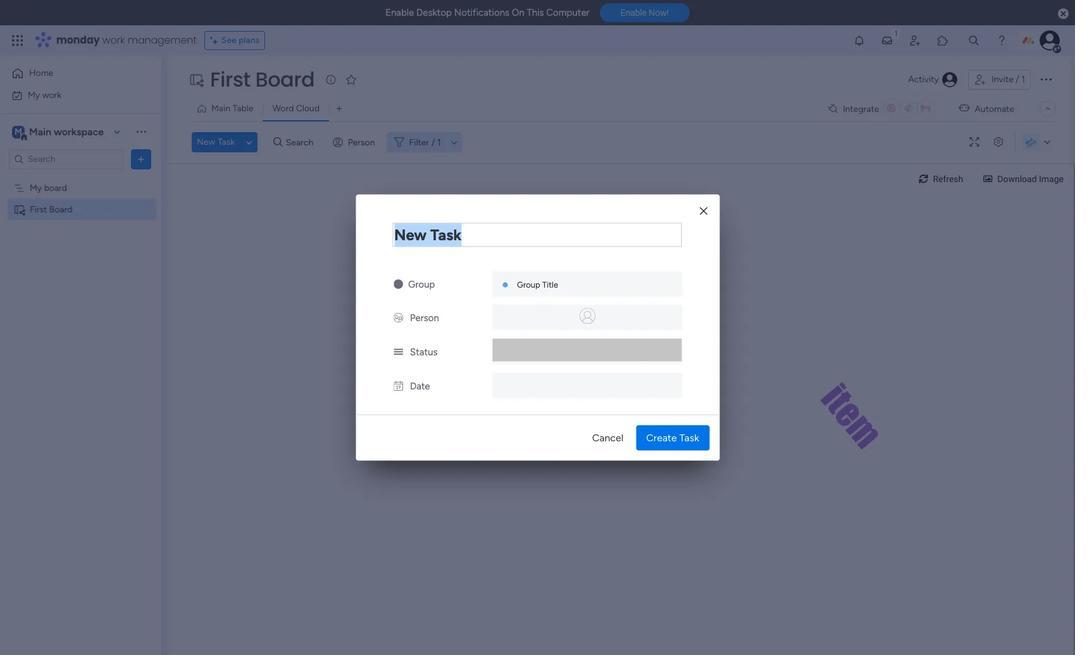 Task type: describe. For each thing, give the bounding box(es) containing it.
/ for filter
[[432, 137, 435, 148]]

enable desktop notifications on this computer
[[386, 7, 590, 18]]

First Board field
[[207, 65, 318, 94]]

main workspace
[[29, 126, 104, 138]]

my work button
[[8, 85, 136, 105]]

arrow down image
[[447, 135, 462, 150]]

monday work management
[[56, 33, 197, 47]]

create task button
[[636, 426, 710, 451]]

dapulse close image
[[1059, 8, 1069, 20]]

/ for invite
[[1016, 74, 1020, 85]]

new task button
[[192, 132, 240, 153]]

1 for invite / 1
[[1022, 74, 1026, 85]]

person inside person "popup button"
[[348, 137, 375, 148]]

group title
[[517, 280, 558, 290]]

new
[[197, 137, 215, 148]]

v2 multiple person column image
[[394, 312, 403, 324]]

m
[[15, 126, 22, 137]]

workspace image
[[12, 125, 25, 139]]

create
[[647, 432, 677, 444]]

collapse board header image
[[1043, 104, 1054, 114]]

work for my
[[42, 90, 61, 100]]

none field inside dialog
[[393, 223, 682, 247]]

on
[[512, 7, 525, 18]]

person button
[[328, 132, 383, 153]]

my work
[[28, 90, 61, 100]]

date
[[410, 381, 430, 392]]

search everything image
[[968, 34, 981, 47]]

word cloud button
[[263, 99, 329, 119]]

title
[[543, 280, 558, 290]]

notifications image
[[853, 34, 866, 47]]

enable now! button
[[600, 3, 690, 22]]

1 horizontal spatial person
[[410, 312, 439, 324]]

autopilot image
[[959, 100, 970, 116]]

home
[[29, 68, 53, 79]]

v2 search image
[[274, 135, 283, 150]]

close image
[[700, 206, 708, 216]]

open full screen image
[[965, 138, 985, 147]]

my for my board
[[30, 183, 42, 193]]

cancel button
[[582, 426, 634, 451]]

show board description image
[[324, 73, 339, 86]]

1 for filter / 1
[[437, 137, 441, 148]]

Search field
[[283, 134, 321, 151]]

status
[[410, 347, 438, 358]]

now!
[[649, 8, 669, 18]]

cloud
[[296, 103, 320, 114]]

invite members image
[[909, 34, 922, 47]]

plans
[[239, 35, 260, 46]]

dapulse integrations image
[[829, 104, 838, 114]]

shareable board image inside list box
[[13, 204, 25, 216]]

list box containing my board
[[0, 175, 161, 391]]

settings image
[[989, 138, 1009, 147]]

my for my work
[[28, 90, 40, 100]]

automate
[[975, 104, 1015, 114]]

inbox image
[[881, 34, 894, 47]]

dialog containing cancel
[[356, 195, 720, 461]]

group for group title
[[517, 280, 541, 290]]



Task type: vqa. For each thing, say whether or not it's contained in the screenshot.
second Jacob Simon icon from the bottom of the page
no



Task type: locate. For each thing, give the bounding box(es) containing it.
see
[[221, 35, 237, 46]]

enable for enable desktop notifications on this computer
[[386, 7, 414, 18]]

person right v2 multiple person column image
[[410, 312, 439, 324]]

board down board in the left top of the page
[[49, 204, 73, 215]]

1 horizontal spatial shareable board image
[[189, 72, 204, 87]]

0 vertical spatial first board
[[210, 65, 315, 94]]

task right create
[[680, 432, 700, 444]]

home button
[[8, 63, 136, 84]]

management
[[128, 33, 197, 47]]

first board down my board
[[30, 204, 73, 215]]

person
[[348, 137, 375, 148], [410, 312, 439, 324]]

dialog
[[356, 195, 720, 461]]

monday
[[56, 33, 100, 47]]

main inside workspace selection element
[[29, 126, 51, 138]]

add view image
[[337, 104, 342, 114]]

first board up table
[[210, 65, 315, 94]]

/
[[1016, 74, 1020, 85], [432, 137, 435, 148]]

my inside button
[[28, 90, 40, 100]]

cancel
[[592, 432, 624, 444]]

shareable board image
[[189, 72, 204, 87], [13, 204, 25, 216]]

1 vertical spatial board
[[49, 204, 73, 215]]

0 vertical spatial /
[[1016, 74, 1020, 85]]

0 horizontal spatial 1
[[437, 137, 441, 148]]

1 horizontal spatial work
[[102, 33, 125, 47]]

0 horizontal spatial person
[[348, 137, 375, 148]]

1 vertical spatial /
[[432, 137, 435, 148]]

invite
[[992, 74, 1014, 85]]

main table
[[211, 103, 254, 114]]

list box
[[0, 175, 161, 391]]

None field
[[393, 223, 682, 247]]

1 vertical spatial shareable board image
[[13, 204, 25, 216]]

first down my board
[[30, 204, 47, 215]]

/ right invite
[[1016, 74, 1020, 85]]

task right new
[[218, 137, 235, 148]]

enable inside button
[[621, 8, 647, 18]]

1 vertical spatial task
[[680, 432, 700, 444]]

0 vertical spatial my
[[28, 90, 40, 100]]

filter
[[409, 137, 429, 148]]

0 vertical spatial first
[[210, 65, 251, 94]]

work
[[102, 33, 125, 47], [42, 90, 61, 100]]

add to favorites image
[[345, 73, 358, 86]]

activity button
[[904, 70, 964, 90]]

dapulse date column image
[[394, 381, 403, 392]]

this
[[527, 7, 544, 18]]

task inside dialog
[[680, 432, 700, 444]]

enable now!
[[621, 8, 669, 18]]

main for main table
[[211, 103, 230, 114]]

main left table
[[211, 103, 230, 114]]

v2 status image
[[394, 347, 403, 358]]

0 vertical spatial board
[[255, 65, 315, 94]]

apps image
[[937, 34, 950, 47]]

work down home
[[42, 90, 61, 100]]

group left title
[[517, 280, 541, 290]]

see plans button
[[204, 31, 265, 50]]

v2 sun image
[[394, 279, 403, 290]]

1 vertical spatial main
[[29, 126, 51, 138]]

jacob simon image
[[1040, 30, 1061, 51]]

task
[[218, 137, 235, 148], [680, 432, 700, 444]]

workspace selection element
[[12, 124, 106, 141]]

/ inside invite / 1 button
[[1016, 74, 1020, 85]]

word cloud
[[273, 103, 320, 114]]

0 horizontal spatial task
[[218, 137, 235, 148]]

0 horizontal spatial first board
[[30, 204, 73, 215]]

1 horizontal spatial first
[[210, 65, 251, 94]]

/ right filter in the left of the page
[[432, 137, 435, 148]]

activity
[[909, 74, 940, 85]]

1 right invite
[[1022, 74, 1026, 85]]

task for new task
[[218, 137, 235, 148]]

enable left "now!"
[[621, 8, 647, 18]]

new task
[[197, 137, 235, 148]]

1 horizontal spatial main
[[211, 103, 230, 114]]

0 horizontal spatial /
[[432, 137, 435, 148]]

my down home
[[28, 90, 40, 100]]

1 horizontal spatial first board
[[210, 65, 315, 94]]

0 vertical spatial shareable board image
[[189, 72, 204, 87]]

Search in workspace field
[[27, 152, 106, 167]]

0 vertical spatial person
[[348, 137, 375, 148]]

1 horizontal spatial 1
[[1022, 74, 1026, 85]]

work for monday
[[102, 33, 125, 47]]

first
[[210, 65, 251, 94], [30, 204, 47, 215]]

1 vertical spatial first board
[[30, 204, 73, 215]]

enable
[[386, 7, 414, 18], [621, 8, 647, 18]]

workspace
[[54, 126, 104, 138]]

my inside list box
[[30, 183, 42, 193]]

my
[[28, 90, 40, 100], [30, 183, 42, 193]]

0 horizontal spatial group
[[408, 279, 435, 290]]

1 horizontal spatial /
[[1016, 74, 1020, 85]]

0 horizontal spatial work
[[42, 90, 61, 100]]

main inside button
[[211, 103, 230, 114]]

table
[[233, 103, 254, 114]]

group right v2 sun icon
[[408, 279, 435, 290]]

0 vertical spatial 1
[[1022, 74, 1026, 85]]

person left filter in the left of the page
[[348, 137, 375, 148]]

desktop
[[417, 7, 452, 18]]

first up main table
[[210, 65, 251, 94]]

1 vertical spatial 1
[[437, 137, 441, 148]]

1 left the arrow down icon
[[437, 137, 441, 148]]

0 horizontal spatial shareable board image
[[13, 204, 25, 216]]

option
[[0, 177, 161, 179]]

main right workspace icon
[[29, 126, 51, 138]]

my left board in the left top of the page
[[30, 183, 42, 193]]

1 vertical spatial work
[[42, 90, 61, 100]]

filter / 1
[[409, 137, 441, 148]]

0 vertical spatial task
[[218, 137, 235, 148]]

computer
[[547, 7, 590, 18]]

1 vertical spatial my
[[30, 183, 42, 193]]

invite / 1 button
[[969, 70, 1031, 90]]

create task
[[647, 432, 700, 444]]

0 horizontal spatial first
[[30, 204, 47, 215]]

group
[[408, 279, 435, 290], [517, 280, 541, 290]]

board up word
[[255, 65, 315, 94]]

board
[[44, 183, 67, 193]]

1 horizontal spatial group
[[517, 280, 541, 290]]

main table button
[[192, 99, 263, 119]]

task for create task
[[680, 432, 700, 444]]

my board
[[30, 183, 67, 193]]

main for main workspace
[[29, 126, 51, 138]]

1 image
[[891, 26, 902, 40]]

invite / 1
[[992, 74, 1026, 85]]

main
[[211, 103, 230, 114], [29, 126, 51, 138]]

1 vertical spatial person
[[410, 312, 439, 324]]

notifications
[[454, 7, 510, 18]]

0 horizontal spatial board
[[49, 204, 73, 215]]

work right monday
[[102, 33, 125, 47]]

work inside button
[[42, 90, 61, 100]]

board
[[255, 65, 315, 94], [49, 204, 73, 215]]

0 vertical spatial work
[[102, 33, 125, 47]]

enable for enable now!
[[621, 8, 647, 18]]

word
[[273, 103, 294, 114]]

1 vertical spatial first
[[30, 204, 47, 215]]

integrate
[[843, 104, 880, 114]]

see plans
[[221, 35, 260, 46]]

help image
[[996, 34, 1009, 47]]

1 horizontal spatial board
[[255, 65, 315, 94]]

1 horizontal spatial task
[[680, 432, 700, 444]]

0 vertical spatial main
[[211, 103, 230, 114]]

select product image
[[11, 34, 24, 47]]

first board
[[210, 65, 315, 94], [30, 204, 73, 215]]

enable left desktop
[[386, 7, 414, 18]]

0 horizontal spatial enable
[[386, 7, 414, 18]]

angle down image
[[246, 138, 252, 147]]

0 horizontal spatial main
[[29, 126, 51, 138]]

group for group
[[408, 279, 435, 290]]

1 inside button
[[1022, 74, 1026, 85]]

1 horizontal spatial enable
[[621, 8, 647, 18]]

1
[[1022, 74, 1026, 85], [437, 137, 441, 148]]



